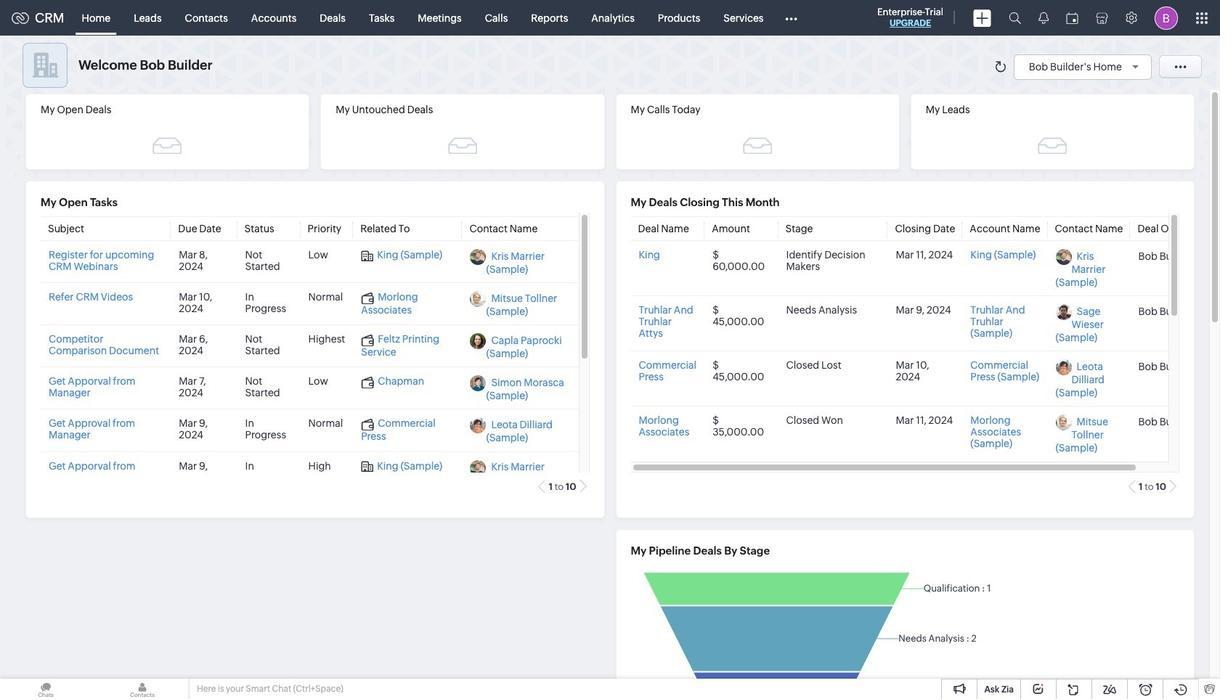 Task type: describe. For each thing, give the bounding box(es) containing it.
search image
[[1009, 12, 1022, 24]]

signals element
[[1031, 0, 1058, 36]]

calendar image
[[1067, 12, 1079, 24]]

Other Modules field
[[776, 6, 807, 29]]

create menu element
[[965, 0, 1001, 35]]

signals image
[[1039, 12, 1049, 24]]

contacts image
[[97, 680, 188, 700]]



Task type: locate. For each thing, give the bounding box(es) containing it.
logo image
[[12, 12, 29, 24]]

chats image
[[0, 680, 92, 700]]

search element
[[1001, 0, 1031, 36]]

profile element
[[1147, 0, 1188, 35]]

create menu image
[[974, 9, 992, 27]]

profile image
[[1156, 6, 1179, 29]]



Task type: vqa. For each thing, say whether or not it's contained in the screenshot.
Chats image
yes



